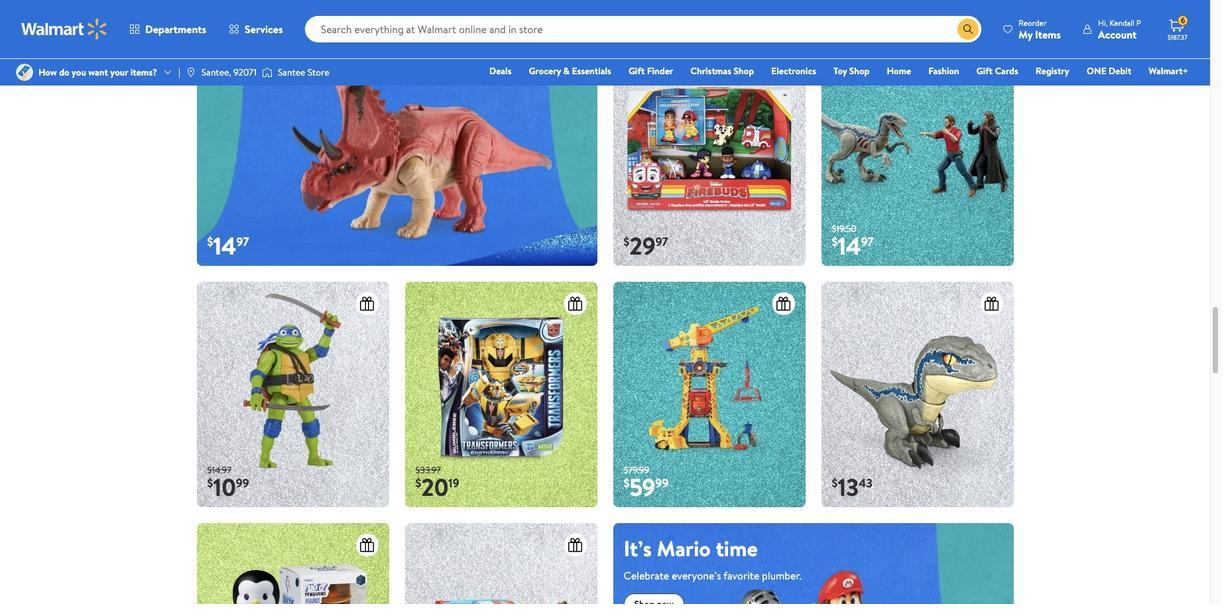 Task type: locate. For each thing, give the bounding box(es) containing it.
gift
[[629, 64, 645, 78], [976, 64, 993, 78]]

rubble & crew, bark yard crane tower playset with rubble action figure and vehicle, for kids age 3 and up image
[[613, 282, 805, 507]]

grocery & essentials
[[529, 64, 611, 78]]

$19.50
[[832, 222, 857, 235]]

2 gift from the left
[[976, 64, 993, 78]]

19
[[448, 475, 459, 492]]

97 inside $ 29 97
[[656, 234, 668, 250]]

departments button
[[118, 13, 218, 45]]

want
[[88, 66, 108, 79]]

0 horizontal spatial 97
[[236, 234, 249, 250]]

$33.97
[[415, 463, 441, 477]]

shop right christmas
[[734, 64, 754, 78]]

97 for 29
[[656, 234, 668, 250]]

cards
[[995, 64, 1018, 78]]

walmart image
[[21, 19, 107, 40]]

store
[[308, 66, 329, 79]]

0 horizontal spatial gift
[[629, 64, 645, 78]]

kendall
[[1110, 17, 1135, 28]]

santee,
[[201, 66, 231, 79]]

electronics link
[[765, 64, 822, 78]]

$ 13 43
[[832, 471, 873, 504]]

$79.99 $ 59 99
[[624, 463, 669, 504]]

shop for toy shop
[[849, 64, 870, 78]]

services
[[245, 22, 283, 36]]

disney junior firebuds, lil buds 8 collectible toy figures & stickers for kids ages 3+ image
[[613, 41, 805, 266]]

gift for gift cards
[[976, 64, 993, 78]]

toy shop
[[834, 64, 870, 78]]

1 horizontal spatial shop
[[849, 64, 870, 78]]

home
[[887, 64, 911, 78]]

shop right toy
[[849, 64, 870, 78]]

one debit
[[1087, 64, 1131, 78]]

$14.97 $ 10 99
[[207, 463, 249, 504]]

0 horizontal spatial shop
[[734, 64, 754, 78]]

jurassic world: dominion extreme damage owen & velociraptor blue pursuit pack image
[[821, 41, 1014, 266]]

99 right $14.97
[[236, 475, 249, 492]]

your
[[110, 66, 128, 79]]

99 inside $14.97 $ 10 99
[[236, 475, 249, 492]]

$14.97
[[207, 463, 232, 477]]

jurassic world dominion uncaged rowdy roars velociraptor beta motion sound image
[[821, 282, 1014, 507]]

1 gift from the left
[[629, 64, 645, 78]]

99
[[236, 475, 249, 492], [655, 475, 669, 492]]

 image left how
[[16, 64, 33, 81]]

92071
[[233, 66, 257, 79]]

1 horizontal spatial  image
[[186, 67, 196, 78]]

gift finder
[[629, 64, 673, 78]]

99 inside "$79.99 $ 59 99"
[[655, 475, 669, 492]]

&
[[563, 64, 570, 78]]

 image right "|" on the left top
[[186, 67, 196, 78]]

$ inside the $ 13 43
[[832, 475, 838, 492]]

1 horizontal spatial 97
[[656, 234, 668, 250]]

fashion
[[928, 64, 959, 78]]

gift cards link
[[971, 64, 1024, 78]]

one
[[1087, 64, 1107, 78]]

97 for 14
[[236, 234, 249, 250]]

finder
[[647, 64, 673, 78]]

0 horizontal spatial  image
[[16, 64, 33, 81]]

0 horizontal spatial 14
[[213, 230, 236, 263]]

registry
[[1036, 64, 1069, 78]]

gift finder link
[[623, 64, 679, 78]]

97
[[236, 234, 249, 250], [656, 234, 668, 250], [861, 234, 874, 250]]

items?
[[130, 66, 157, 79]]

1 99 from the left
[[236, 475, 249, 492]]

1 97 from the left
[[236, 234, 249, 250]]

10
[[213, 471, 236, 504]]

3 97 from the left
[[861, 234, 874, 250]]

santee store
[[278, 66, 329, 79]]

1 shop from the left
[[734, 64, 754, 78]]

departments
[[145, 22, 206, 36]]

0 horizontal spatial 99
[[236, 475, 249, 492]]

 image
[[16, 64, 33, 81], [186, 67, 196, 78]]

jurassic world dinosaur toys with roar sound & attack action, wild roar figures image
[[197, 41, 597, 266]]

gift for gift finder
[[629, 64, 645, 78]]

2 shop from the left
[[849, 64, 870, 78]]

2 97 from the left
[[656, 234, 668, 250]]

time
[[716, 534, 758, 563]]

14
[[213, 230, 236, 263], [838, 230, 861, 263]]

mario
[[657, 534, 711, 563]]

gift left finder
[[629, 64, 645, 78]]

97 inside "$19.50 $ 14 97"
[[861, 234, 874, 250]]

 image for how do you want your items?
[[16, 64, 33, 81]]

1 horizontal spatial 14
[[838, 230, 861, 263]]

13
[[838, 471, 859, 504]]

account
[[1098, 27, 1137, 41]]

hi,
[[1098, 17, 1108, 28]]

2 99 from the left
[[655, 475, 669, 492]]

$ inside $14.97 $ 10 99
[[207, 475, 213, 492]]

1 horizontal spatial gift
[[976, 64, 993, 78]]

christmas shop
[[690, 64, 754, 78]]

$33.97 $ 20 19
[[415, 463, 459, 504]]

toy
[[834, 64, 847, 78]]

gift left cards on the top right of page
[[976, 64, 993, 78]]

toy shop link
[[828, 64, 876, 78]]

1 horizontal spatial 99
[[655, 475, 669, 492]]

59
[[630, 471, 655, 504]]

97 inside $ 14 97
[[236, 234, 249, 250]]

transformers: earthspark bumblebee and mo malto kids toy action figure for boys and girls (9") image
[[405, 282, 597, 507]]

$ inside $ 14 97
[[207, 234, 213, 250]]

home link
[[881, 64, 917, 78]]

2 14 from the left
[[838, 230, 861, 263]]

2 horizontal spatial 97
[[861, 234, 874, 250]]

99 right the "$79.99"
[[655, 475, 669, 492]]

 image
[[262, 66, 272, 79]]

do
[[59, 66, 69, 79]]

$
[[207, 234, 213, 250], [624, 234, 630, 250], [832, 234, 838, 250], [207, 475, 213, 492], [415, 475, 421, 492], [624, 475, 630, 492], [832, 475, 838, 492]]

$ inside "$79.99 $ 59 99"
[[624, 475, 630, 492]]

p
[[1136, 17, 1141, 28]]

search icon image
[[963, 24, 973, 34]]

shop
[[734, 64, 754, 78], [849, 64, 870, 78]]

santee, 92071
[[201, 66, 257, 79]]

20
[[421, 471, 448, 504]]

santee
[[278, 66, 305, 79]]



Task type: describe. For each thing, give the bounding box(es) containing it.
6 $187.37
[[1168, 15, 1188, 42]]

you
[[72, 66, 86, 79]]

everyone's
[[672, 568, 721, 583]]

teenage mutant ninja turtles: mutant mayhem 5.5" leonardo deluxe ninja shouts figure by playmates toys image
[[197, 282, 389, 507]]

walmart+ link
[[1143, 64, 1194, 78]]

shop for christmas shop
[[734, 64, 754, 78]]

Search search field
[[305, 16, 981, 42]]

deals
[[489, 64, 512, 78]]

gift cards
[[976, 64, 1018, 78]]

grocery
[[529, 64, 561, 78]]

6
[[1181, 15, 1185, 26]]

 image for santee, 92071
[[186, 67, 196, 78]]

14 inside "$19.50 $ 14 97"
[[838, 230, 861, 263]]

items
[[1035, 27, 1061, 41]]

$ inside $33.97 $ 20 19
[[415, 475, 421, 492]]

fashion link
[[922, 64, 965, 78]]

one debit link
[[1081, 64, 1137, 78]]

hi, kendall p account
[[1098, 17, 1141, 41]]

christmas shop link
[[685, 64, 760, 78]]

99 for 59
[[655, 475, 669, 492]]

$79.99
[[624, 463, 649, 477]]

29
[[630, 230, 656, 263]]

christmas
[[690, 64, 731, 78]]

walmart+
[[1149, 64, 1188, 78]]

celebrate
[[624, 568, 669, 583]]

Walmart Site-Wide search field
[[305, 16, 981, 42]]

deals link
[[483, 64, 518, 78]]

how
[[38, 66, 57, 79]]

my
[[1019, 27, 1033, 41]]

$ 29 97
[[624, 230, 668, 263]]

1 14 from the left
[[213, 230, 236, 263]]

$ 14 97
[[207, 230, 249, 263]]

it's mario time celebrate everyone's favorite plumber.
[[624, 534, 802, 583]]

|
[[178, 66, 180, 79]]

grocery & essentials link
[[523, 64, 617, 78]]

debit
[[1109, 64, 1131, 78]]

reorder my items
[[1019, 17, 1061, 41]]

electronics
[[771, 64, 816, 78]]

favorite
[[723, 568, 759, 583]]

it's
[[624, 534, 652, 563]]

plumber.
[[762, 568, 802, 583]]

essentials
[[572, 64, 611, 78]]

99 for 10
[[236, 475, 249, 492]]

registry link
[[1030, 64, 1075, 78]]

$ inside $ 29 97
[[624, 234, 630, 250]]

$19.50 $ 14 97
[[832, 222, 874, 263]]

$187.37
[[1168, 32, 1188, 42]]

reorder
[[1019, 17, 1047, 28]]

services button
[[218, 13, 294, 45]]

how do you want your items?
[[38, 66, 157, 79]]

43
[[859, 475, 873, 492]]

$ inside "$19.50 $ 14 97"
[[832, 234, 838, 250]]



Task type: vqa. For each thing, say whether or not it's contained in the screenshot.
'Disney Junior Firebuds, Lil Buds 8 Collectible Toy Figures & Stickers for Kids Ages 3+' image
yes



